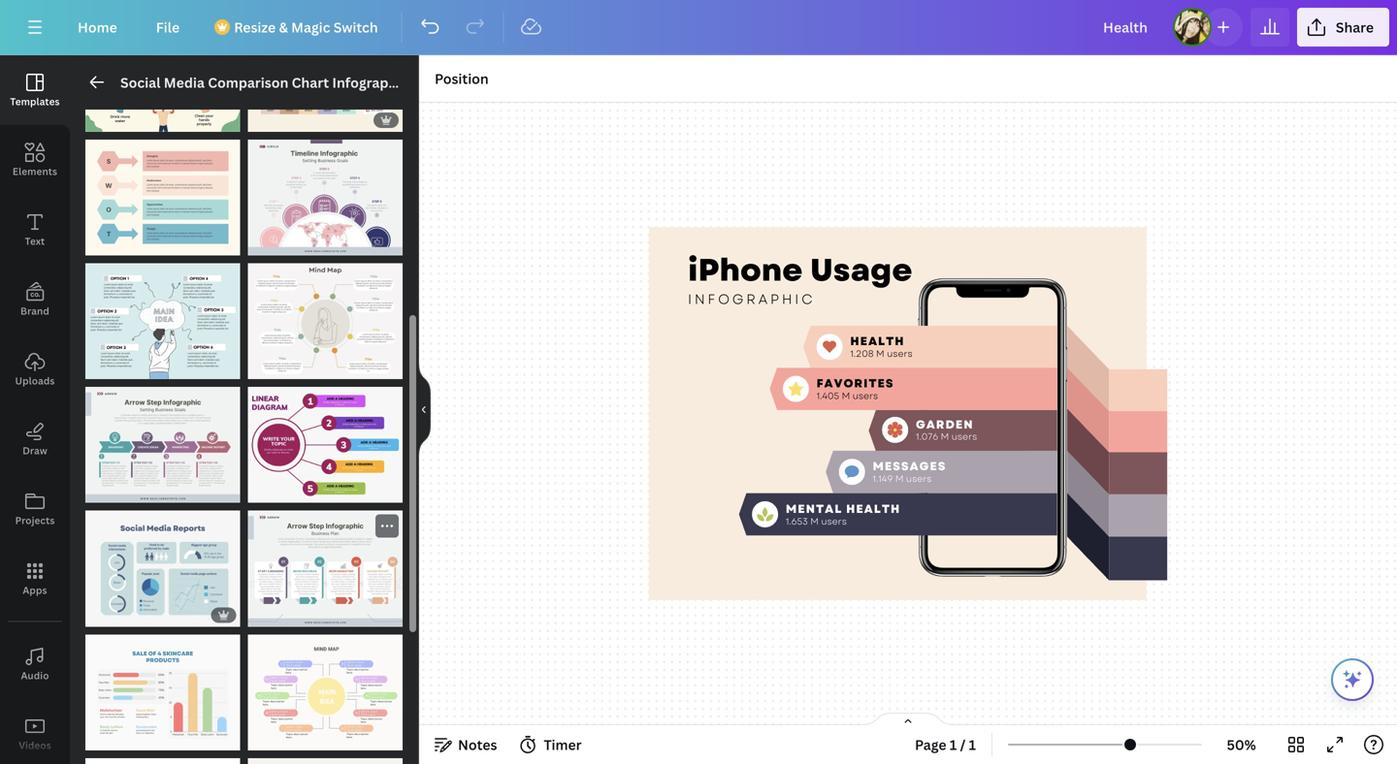 Task type: describe. For each thing, give the bounding box(es) containing it.
1.653
[[786, 515, 808, 528]]

audio
[[21, 669, 49, 683]]

resize & magic switch button
[[203, 8, 394, 47]]

share button
[[1297, 8, 1389, 47]]

comparison
[[208, 73, 288, 92]]

brand button
[[0, 265, 70, 335]]

graph
[[412, 73, 453, 92]]

2 1 from the left
[[969, 736, 976, 754]]

0 vertical spatial infographic
[[332, 73, 409, 92]]

main menu bar
[[0, 0, 1397, 55]]

blue creative mind map graph group
[[85, 252, 240, 379]]

uploads button
[[0, 335, 70, 405]]

file button
[[140, 8, 195, 47]]

share
[[1336, 18, 1374, 36]]

grey simple modern arrow step infographic chart graph image for the topmost grey simple modern arrow step infographic chart graph group
[[85, 387, 240, 503]]

m for garden
[[941, 430, 949, 444]]

health
[[846, 501, 901, 518]]

1.405
[[817, 389, 839, 403]]

side panel tab list
[[0, 55, 70, 765]]

draw button
[[0, 405, 70, 474]]

garden
[[916, 416, 974, 433]]

grey simple modern timeline infographic chart graph image
[[248, 139, 403, 256]]

users for messages
[[906, 472, 932, 486]]

professional multicolor concept map graphic group
[[248, 623, 403, 751]]

real estate sales growth bar infographic graph image
[[248, 16, 403, 132]]

draw
[[23, 444, 47, 457]]

magic
[[291, 18, 330, 36]]

home link
[[62, 8, 133, 47]]

page
[[915, 736, 947, 754]]

switch
[[334, 18, 378, 36]]

1.076
[[916, 430, 938, 444]]

social media comparison chart infographic graph
[[120, 73, 453, 92]]

videos button
[[0, 700, 70, 765]]

canva assistant image
[[1341, 669, 1364, 692]]

mental health 1.653 m users
[[786, 501, 901, 528]]

swot analysis graph image
[[85, 139, 240, 256]]

usage
[[810, 247, 912, 293]]

grey simple modern timeline infographic chart graph group
[[248, 128, 403, 256]]

star icon image
[[788, 382, 803, 396]]

position button
[[427, 63, 496, 94]]

/
[[960, 736, 966, 754]]

chart
[[292, 73, 329, 92]]

red playful vertical and horizontal bar chart infographic graph image
[[85, 635, 240, 751]]

text
[[25, 235, 45, 248]]

mental
[[786, 501, 842, 518]]

blue creative mind map graph image
[[85, 263, 240, 379]]

audio button
[[0, 630, 70, 700]]

m inside mental health 1.653 m users
[[810, 515, 819, 528]]

Design title text field
[[1088, 8, 1165, 47]]

apps
[[23, 584, 47, 597]]

file
[[156, 18, 180, 36]]

iphone
[[688, 247, 803, 293]]

50% button
[[1210, 730, 1273, 761]]

iphone usage
[[688, 247, 912, 293]]



Task type: vqa. For each thing, say whether or not it's contained in the screenshot.
"Notes" dropdown button
yes



Task type: locate. For each thing, give the bounding box(es) containing it.
m right 1.653
[[810, 515, 819, 528]]

users right 1.149
[[906, 472, 932, 486]]

videos
[[19, 739, 51, 752]]

health
[[850, 333, 905, 350]]

users for favorites
[[853, 389, 878, 403]]

1 left /
[[950, 736, 957, 754]]

0 horizontal spatial grey simple modern arrow step infographic chart graph image
[[85, 387, 240, 503]]

show pages image
[[862, 712, 955, 728]]

real estate sales growth bar infographic graph group
[[248, 16, 403, 132]]

swot analysis graph group
[[85, 128, 240, 256]]

elements button
[[0, 125, 70, 195]]

1 horizontal spatial grey simple modern arrow step infographic chart graph group
[[248, 511, 403, 627]]

1 vertical spatial grey simple modern arrow step infographic chart graph image
[[248, 511, 403, 627]]

favorites
[[817, 375, 894, 392]]

elements
[[12, 165, 57, 178]]

home
[[78, 18, 117, 36]]

position
[[435, 69, 489, 88]]

templates
[[10, 95, 60, 108]]

list of business comparison infographic bar graph group
[[248, 747, 403, 765]]

resize
[[234, 18, 276, 36]]

infographic
[[332, 73, 409, 92], [688, 289, 815, 309]]

hide image
[[418, 363, 431, 457]]

users right 1.653
[[821, 515, 847, 528]]

colorful minimalist linear steps circular diagram group
[[248, 375, 403, 503]]

messages 1.149 m users
[[873, 458, 946, 486]]

grey simple modern arrow step infographic chart graph image
[[85, 387, 240, 503], [248, 511, 403, 627]]

bubble chat icon image
[[845, 466, 859, 479]]

users for health
[[887, 347, 913, 361]]

projects
[[15, 514, 55, 527]]

favorites 1.405 m users
[[817, 375, 894, 403]]

users for garden
[[952, 430, 977, 444]]

garden 1.076 m users
[[916, 416, 977, 444]]

1 horizontal spatial 1
[[969, 736, 976, 754]]

m right 1.405
[[842, 389, 850, 403]]

notes
[[458, 736, 497, 754]]

0 horizontal spatial infographic
[[332, 73, 409, 92]]

1 vertical spatial grey simple modern arrow step infographic chart graph group
[[248, 511, 403, 627]]

professional multicolor concept map graphic image
[[248, 635, 403, 751]]

1 1 from the left
[[950, 736, 957, 754]]

users
[[887, 347, 913, 361], [853, 389, 878, 403], [952, 430, 977, 444], [906, 472, 932, 486], [821, 515, 847, 528]]

1.149
[[873, 472, 893, 486]]

users right 1.208
[[887, 347, 913, 361]]

templates button
[[0, 55, 70, 125]]

media
[[164, 73, 205, 92]]

users inside messages 1.149 m users
[[906, 472, 932, 486]]

1.208
[[850, 347, 874, 361]]

m
[[876, 347, 885, 361], [842, 389, 850, 403], [941, 430, 949, 444], [895, 472, 904, 486], [810, 515, 819, 528]]

red playful vertical and horizontal bar chart infographic graph group
[[85, 623, 240, 751]]

colorful minimalist linear steps circular diagram image
[[248, 387, 403, 503]]

m for messages
[[895, 472, 904, 486]]

colorful calm corporate clean mind map group
[[248, 252, 403, 379]]

m inside favorites 1.405 m users
[[842, 389, 850, 403]]

health 1.208 m users
[[850, 333, 913, 361]]

uploads
[[15, 375, 55, 388]]

grey simple modern arrow step infographic chart graph image for the bottommost grey simple modern arrow step infographic chart graph group
[[248, 511, 403, 627]]

m right 1.208
[[876, 347, 885, 361]]

messages
[[873, 458, 946, 475]]

timer button
[[513, 730, 589, 761]]

white colorful industries timeline graph group
[[213, 747, 236, 765]]

social
[[120, 73, 161, 92]]

users right 1.076
[[952, 430, 977, 444]]

1 vertical spatial infographic
[[688, 289, 815, 309]]

brand
[[20, 305, 49, 318]]

apps button
[[0, 544, 70, 614]]

m for favorites
[[842, 389, 850, 403]]

blue and white modern minimal social media reports graph group
[[85, 499, 240, 627]]

text button
[[0, 195, 70, 265]]

&
[[279, 18, 288, 36]]

50%
[[1227, 736, 1256, 754]]

users inside garden 1.076 m users
[[952, 430, 977, 444]]

m for health
[[876, 347, 885, 361]]

colorful calm corporate clean mind map image
[[248, 263, 403, 379]]

m inside health 1.208 m users
[[876, 347, 885, 361]]

0 horizontal spatial 1
[[950, 736, 957, 754]]

0 vertical spatial grey simple modern arrow step infographic chart graph image
[[85, 387, 240, 503]]

users inside favorites 1.405 m users
[[853, 389, 878, 403]]

resize & magic switch
[[234, 18, 378, 36]]

m inside messages 1.149 m users
[[895, 472, 904, 486]]

projects button
[[0, 474, 70, 544]]

m right 1.076
[[941, 430, 949, 444]]

users right 1.405
[[853, 389, 878, 403]]

m right 1.149
[[895, 472, 904, 486]]

1 right /
[[969, 736, 976, 754]]

0 vertical spatial grey simple modern arrow step infographic chart graph group
[[85, 375, 240, 503]]

m inside garden 1.076 m users
[[941, 430, 949, 444]]

green brown playful illustration healthy lifestyle guide graph image
[[85, 16, 240, 132]]

1
[[950, 736, 957, 754], [969, 736, 976, 754]]

0 horizontal spatial grey simple modern arrow step infographic chart graph group
[[85, 375, 240, 503]]

users inside health 1.208 m users
[[887, 347, 913, 361]]

green brown playful illustration healthy lifestyle guide graph group
[[85, 16, 240, 132]]

list of business comparison infographic bar graph image
[[248, 759, 403, 765]]

notes button
[[427, 730, 505, 761]]

users inside mental health 1.653 m users
[[821, 515, 847, 528]]

1 horizontal spatial infographic
[[688, 289, 815, 309]]

grey simple modern arrow step infographic chart graph group
[[85, 375, 240, 503], [248, 511, 403, 627]]

blue and white modern minimal social media reports graph image
[[85, 511, 240, 627]]

1 horizontal spatial grey simple modern arrow step infographic chart graph image
[[248, 511, 403, 627]]

timer
[[544, 736, 582, 754]]

page 1 / 1
[[915, 736, 976, 754]]



